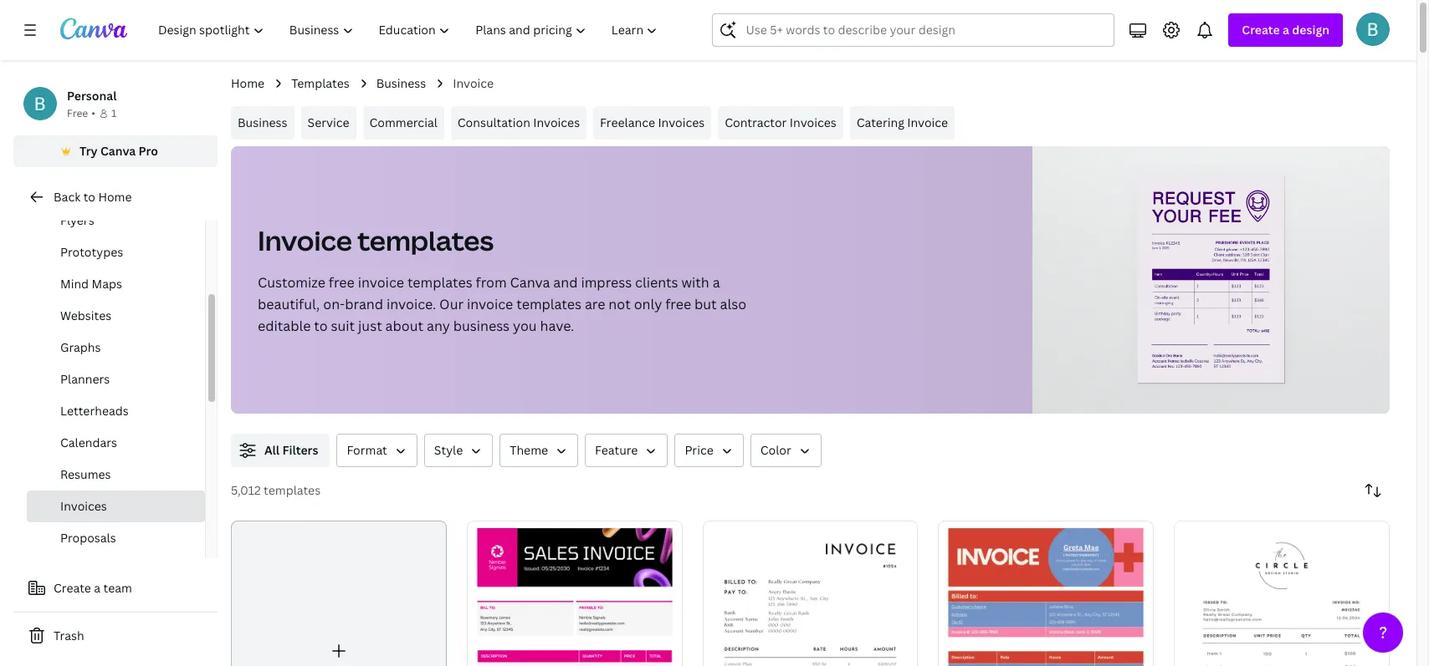 Task type: describe. For each thing, give the bounding box(es) containing it.
create a team button
[[13, 572, 218, 606]]

our
[[439, 295, 464, 314]]

templates link
[[291, 74, 349, 93]]

color button
[[750, 434, 821, 468]]

freelance invoices link
[[593, 106, 711, 140]]

back to home
[[54, 189, 132, 205]]

contractor invoices link
[[718, 106, 843, 140]]

color
[[760, 443, 791, 459]]

prototypes
[[60, 244, 123, 260]]

templates up have.
[[516, 295, 582, 314]]

graphs link
[[27, 332, 205, 364]]

maps
[[92, 276, 122, 292]]

and
[[553, 274, 578, 292]]

trash link
[[13, 620, 218, 653]]

catering invoice
[[857, 115, 948, 131]]

are
[[585, 295, 605, 314]]

theme button
[[500, 434, 578, 468]]

consultation invoices link
[[451, 106, 587, 140]]

invoices for consultation invoices
[[533, 115, 580, 131]]

a for team
[[94, 581, 100, 597]]

0 vertical spatial business link
[[376, 74, 426, 93]]

clients
[[635, 274, 678, 292]]

format
[[347, 443, 387, 459]]

trash
[[54, 628, 84, 644]]

beautiful,
[[258, 295, 320, 314]]

suit
[[331, 317, 355, 336]]

freelance invoices
[[600, 115, 705, 131]]

try
[[80, 143, 98, 159]]

format button
[[337, 434, 417, 468]]

invoice.
[[387, 295, 436, 314]]

websites link
[[27, 300, 205, 332]]

canva inside button
[[100, 143, 136, 159]]

commercial
[[369, 115, 437, 131]]

all filters
[[264, 443, 318, 459]]

0 vertical spatial invoice
[[358, 274, 404, 292]]

just
[[358, 317, 382, 336]]

letterheads link
[[27, 396, 205, 428]]

back to home link
[[13, 181, 218, 214]]

templates
[[291, 75, 349, 91]]

templates up our
[[407, 274, 472, 292]]

pro
[[139, 143, 158, 159]]

1 vertical spatial home
[[98, 189, 132, 205]]

catering invoice link
[[850, 106, 955, 140]]

1 vertical spatial free
[[665, 295, 691, 314]]

proposals
[[60, 530, 116, 546]]

black white minimalist simple creative freelancer invoice image
[[703, 521, 918, 667]]

catering
[[857, 115, 904, 131]]

theme
[[510, 443, 548, 459]]

mind
[[60, 276, 89, 292]]

personal
[[67, 88, 117, 104]]

invoice templates
[[258, 223, 494, 259]]

all filters button
[[231, 434, 330, 468]]

customize free invoice templates from canva and impress clients with a beautiful, on-brand invoice. our invoice templates are not only free but also editable to suit just about any business you have.
[[258, 274, 746, 336]]

all
[[264, 443, 280, 459]]

planners
[[60, 372, 110, 387]]

canva inside customize free invoice templates from canva and impress clients with a beautiful, on-brand invoice. our invoice templates are not only free but also editable to suit just about any business you have.
[[510, 274, 550, 292]]

price
[[685, 443, 713, 459]]

resumes link
[[27, 459, 205, 491]]

feature
[[595, 443, 638, 459]]

•
[[91, 106, 95, 120]]

0 horizontal spatial free
[[329, 274, 355, 292]]

1 horizontal spatial business
[[376, 75, 426, 91]]

create a design
[[1242, 22, 1330, 38]]

letterheads
[[60, 403, 129, 419]]

5,012
[[231, 483, 261, 499]]

feature button
[[585, 434, 668, 468]]

any
[[427, 317, 450, 336]]

5,012 templates
[[231, 483, 321, 499]]

only
[[634, 295, 662, 314]]

style
[[434, 443, 463, 459]]

1 vertical spatial invoice
[[467, 295, 513, 314]]

filters
[[282, 443, 318, 459]]

0 horizontal spatial business link
[[231, 106, 294, 140]]

invoice for invoice templates
[[258, 223, 352, 259]]

planners link
[[27, 364, 205, 396]]

about
[[385, 317, 423, 336]]

contractor invoices
[[725, 115, 836, 131]]

business
[[453, 317, 510, 336]]

you
[[513, 317, 537, 336]]

templates down all filters
[[264, 483, 321, 499]]



Task type: vqa. For each thing, say whether or not it's contained in the screenshot.
the Sale up to 50% off
no



Task type: locate. For each thing, give the bounding box(es) containing it.
1 vertical spatial canva
[[510, 274, 550, 292]]

on-
[[323, 295, 345, 314]]

home link
[[231, 74, 265, 93]]

home left templates
[[231, 75, 265, 91]]

0 vertical spatial create
[[1242, 22, 1280, 38]]

1 vertical spatial to
[[314, 317, 328, 336]]

commercial link
[[363, 106, 444, 140]]

business up commercial
[[376, 75, 426, 91]]

2 horizontal spatial a
[[1283, 22, 1289, 38]]

top level navigation element
[[147, 13, 672, 47]]

free up "on-"
[[329, 274, 355, 292]]

price button
[[675, 434, 744, 468]]

create inside create a design dropdown button
[[1242, 22, 1280, 38]]

0 horizontal spatial to
[[83, 189, 95, 205]]

1 horizontal spatial invoice
[[453, 75, 494, 91]]

1 horizontal spatial to
[[314, 317, 328, 336]]

0 horizontal spatial invoice
[[358, 274, 404, 292]]

service
[[308, 115, 349, 131]]

0 vertical spatial business
[[376, 75, 426, 91]]

home down try canva pro button
[[98, 189, 132, 205]]

try canva pro
[[80, 143, 158, 159]]

freelance
[[600, 115, 655, 131]]

invoice for invoice
[[453, 75, 494, 91]]

but
[[694, 295, 717, 314]]

1 vertical spatial create
[[54, 581, 91, 597]]

0 vertical spatial canva
[[100, 143, 136, 159]]

invoice down from at top
[[467, 295, 513, 314]]

invoice up customize
[[258, 223, 352, 259]]

white simple minimalist business invoice image
[[1174, 521, 1390, 667]]

create left design
[[1242, 22, 1280, 38]]

also
[[720, 295, 746, 314]]

invoice right 'catering'
[[907, 115, 948, 131]]

0 horizontal spatial a
[[94, 581, 100, 597]]

invoices for freelance invoices
[[658, 115, 705, 131]]

a right with
[[713, 274, 720, 292]]

customize
[[258, 274, 325, 292]]

2 vertical spatial invoice
[[258, 223, 352, 259]]

back
[[54, 189, 81, 205]]

invoice templates image
[[1033, 146, 1390, 414], [1138, 176, 1285, 384]]

contractor
[[725, 115, 787, 131]]

1
[[111, 106, 117, 120]]

resumes
[[60, 467, 111, 483]]

2 horizontal spatial invoice
[[907, 115, 948, 131]]

invoices right the contractor
[[790, 115, 836, 131]]

1 horizontal spatial create
[[1242, 22, 1280, 38]]

free
[[67, 106, 88, 120]]

invoices
[[533, 115, 580, 131], [658, 115, 705, 131], [790, 115, 836, 131], [60, 499, 107, 515]]

create for create a team
[[54, 581, 91, 597]]

editable
[[258, 317, 311, 336]]

0 horizontal spatial invoice
[[258, 223, 352, 259]]

templates
[[357, 223, 494, 259], [407, 274, 472, 292], [516, 295, 582, 314], [264, 483, 321, 499]]

brand
[[345, 295, 383, 314]]

mind maps
[[60, 276, 122, 292]]

business link
[[376, 74, 426, 93], [231, 106, 294, 140]]

None search field
[[712, 13, 1115, 47]]

1 vertical spatial a
[[713, 274, 720, 292]]

flyers
[[60, 213, 94, 228]]

1 vertical spatial invoice
[[907, 115, 948, 131]]

create for create a design
[[1242, 22, 1280, 38]]

home
[[231, 75, 265, 91], [98, 189, 132, 205]]

to right back
[[83, 189, 95, 205]]

canva left and
[[510, 274, 550, 292]]

0 vertical spatial free
[[329, 274, 355, 292]]

free
[[329, 274, 355, 292], [665, 295, 691, 314]]

a left team
[[94, 581, 100, 597]]

calendars link
[[27, 428, 205, 459]]

business down home link
[[238, 115, 287, 131]]

to
[[83, 189, 95, 205], [314, 317, 328, 336]]

a inside create a design dropdown button
[[1283, 22, 1289, 38]]

flyers link
[[27, 205, 205, 237]]

invoice
[[453, 75, 494, 91], [907, 115, 948, 131], [258, 223, 352, 259]]

a inside create a team "button"
[[94, 581, 100, 597]]

red & blue modern professional health consulting invoice doc image
[[938, 521, 1154, 667]]

have.
[[540, 317, 574, 336]]

invoices down resumes
[[60, 499, 107, 515]]

1 horizontal spatial home
[[231, 75, 265, 91]]

0 horizontal spatial canva
[[100, 143, 136, 159]]

templates up invoice.
[[357, 223, 494, 259]]

1 horizontal spatial canva
[[510, 274, 550, 292]]

create a team
[[54, 581, 132, 597]]

2 vertical spatial a
[[94, 581, 100, 597]]

0 horizontal spatial home
[[98, 189, 132, 205]]

Sort by button
[[1356, 474, 1390, 508]]

service link
[[301, 106, 356, 140]]

0 vertical spatial a
[[1283, 22, 1289, 38]]

0 horizontal spatial create
[[54, 581, 91, 597]]

invoice up consultation
[[453, 75, 494, 91]]

a
[[1283, 22, 1289, 38], [713, 274, 720, 292], [94, 581, 100, 597]]

brad klo image
[[1356, 13, 1390, 46]]

1 horizontal spatial free
[[665, 295, 691, 314]]

consultation invoices
[[458, 115, 580, 131]]

0 vertical spatial home
[[231, 75, 265, 91]]

Search search field
[[746, 14, 1104, 46]]

to inside customize free invoice templates from canva and impress clients with a beautiful, on-brand invoice. our invoice templates are not only free but also editable to suit just about any business you have.
[[314, 317, 328, 336]]

create left team
[[54, 581, 91, 597]]

a left design
[[1283, 22, 1289, 38]]

not
[[609, 295, 631, 314]]

business link down home link
[[231, 106, 294, 140]]

sales invoice professional doc in black pink purple tactile 3d style image
[[467, 521, 682, 667]]

a for design
[[1283, 22, 1289, 38]]

0 vertical spatial invoice
[[453, 75, 494, 91]]

proposals link
[[27, 523, 205, 555]]

design
[[1292, 22, 1330, 38]]

1 horizontal spatial invoice
[[467, 295, 513, 314]]

websites
[[60, 308, 111, 324]]

1 vertical spatial business
[[238, 115, 287, 131]]

create inside create a team "button"
[[54, 581, 91, 597]]

team
[[103, 581, 132, 597]]

invoice
[[358, 274, 404, 292], [467, 295, 513, 314]]

prototypes link
[[27, 237, 205, 269]]

calendars
[[60, 435, 117, 451]]

invoices right freelance on the top left
[[658, 115, 705, 131]]

free left but
[[665, 295, 691, 314]]

from
[[476, 274, 507, 292]]

1 horizontal spatial business link
[[376, 74, 426, 93]]

0 horizontal spatial business
[[238, 115, 287, 131]]

with
[[681, 274, 709, 292]]

graphs
[[60, 340, 101, 356]]

canva
[[100, 143, 136, 159], [510, 274, 550, 292]]

style button
[[424, 434, 493, 468]]

invoices for contractor invoices
[[790, 115, 836, 131]]

to left suit
[[314, 317, 328, 336]]

1 horizontal spatial a
[[713, 274, 720, 292]]

mind maps link
[[27, 269, 205, 300]]

create a design button
[[1229, 13, 1343, 47]]

try canva pro button
[[13, 136, 218, 167]]

business
[[376, 75, 426, 91], [238, 115, 287, 131]]

invoice up brand
[[358, 274, 404, 292]]

a inside customize free invoice templates from canva and impress clients with a beautiful, on-brand invoice. our invoice templates are not only free but also editable to suit just about any business you have.
[[713, 274, 720, 292]]

impress
[[581, 274, 632, 292]]

0 vertical spatial to
[[83, 189, 95, 205]]

invoices right consultation
[[533, 115, 580, 131]]

canva right try
[[100, 143, 136, 159]]

1 vertical spatial business link
[[231, 106, 294, 140]]

consultation
[[458, 115, 530, 131]]

business link up commercial
[[376, 74, 426, 93]]



